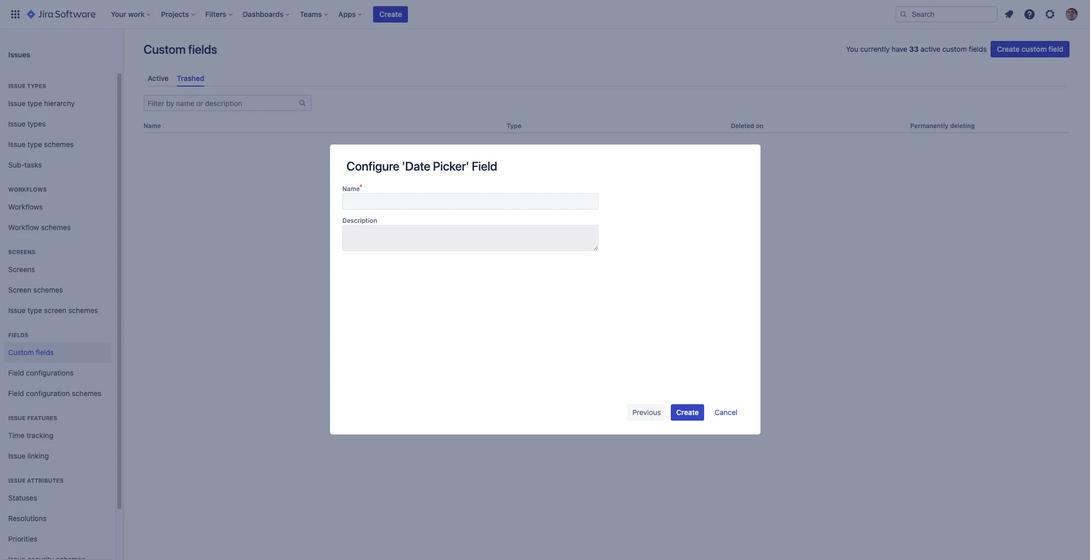 Task type: vqa. For each thing, say whether or not it's contained in the screenshot.
create to the bottom
yes



Task type: locate. For each thing, give the bounding box(es) containing it.
schemes up issue type screen schemes
[[33, 285, 63, 294]]

schemes inside issue types group
[[44, 140, 74, 148]]

issue for issue types
[[8, 119, 25, 128]]

'date
[[402, 159, 430, 173]]

schemes right screen
[[68, 306, 98, 315]]

custom
[[144, 42, 186, 56], [8, 348, 34, 357]]

issue for issue features
[[8, 415, 26, 421]]

custom inside create custom field button
[[1022, 45, 1047, 53]]

1 vertical spatial custom fields
[[8, 348, 54, 357]]

tasks
[[24, 160, 42, 169]]

3 type from the top
[[27, 306, 42, 315]]

issue type screen schemes
[[8, 306, 98, 315]]

description
[[342, 217, 377, 224]]

2 horizontal spatial fields
[[969, 45, 987, 53]]

1 horizontal spatial custom
[[1022, 45, 1047, 53]]

you
[[846, 45, 859, 53]]

1 vertical spatial create button
[[671, 404, 704, 421]]

workflows up workflow
[[8, 202, 43, 211]]

issue type hierarchy link
[[4, 93, 111, 114]]

0 horizontal spatial fields
[[36, 348, 54, 357]]

field configurations
[[8, 368, 74, 377]]

1 horizontal spatial fields
[[188, 42, 217, 56]]

8 issue from the top
[[8, 477, 26, 484]]

create custom field
[[997, 45, 1064, 53]]

0 vertical spatial name
[[144, 122, 161, 130]]

4 issue from the top
[[8, 140, 25, 148]]

screens for screens link
[[8, 265, 35, 274]]

1 horizontal spatial name
[[342, 185, 360, 193]]

0 horizontal spatial create button
[[373, 6, 408, 22]]

2 vertical spatial create
[[676, 408, 699, 417]]

permanently deleting
[[911, 122, 975, 130]]

statuses link
[[4, 488, 111, 509]]

1 vertical spatial custom
[[8, 348, 34, 357]]

fields inside group
[[36, 348, 54, 357]]

resolutions
[[8, 514, 47, 523]]

0 vertical spatial screens
[[8, 249, 35, 255]]

priorities link
[[4, 529, 111, 550]]

screens group
[[4, 238, 111, 324]]

2 horizontal spatial create
[[997, 45, 1020, 53]]

1 workflows from the top
[[8, 186, 47, 193]]

0 vertical spatial workflows
[[8, 186, 47, 193]]

required image
[[360, 184, 365, 193]]

type left screen
[[27, 306, 42, 315]]

cancel
[[715, 408, 738, 417]]

0 horizontal spatial custom
[[8, 348, 34, 357]]

0 horizontal spatial name
[[144, 122, 161, 130]]

custom
[[943, 45, 967, 53], [1022, 45, 1047, 53]]

1 vertical spatial create
[[997, 45, 1020, 53]]

field configuration schemes link
[[4, 383, 111, 404]]

screen schemes link
[[4, 280, 111, 300]]

schemes down field configurations link
[[72, 389, 101, 398]]

screens for the screens group
[[8, 249, 35, 255]]

active
[[148, 74, 169, 83]]

2 workflows from the top
[[8, 202, 43, 211]]

field
[[472, 159, 497, 173], [8, 368, 24, 377], [8, 389, 24, 398]]

screens up screen
[[8, 265, 35, 274]]

2 type from the top
[[27, 140, 42, 148]]

on
[[756, 122, 764, 130]]

fields
[[8, 332, 28, 338]]

2 vertical spatial type
[[27, 306, 42, 315]]

custom fields down fields
[[8, 348, 54, 357]]

issue features
[[8, 415, 57, 421]]

picker'
[[433, 159, 469, 173]]

field up issue features
[[8, 389, 24, 398]]

schemes
[[44, 140, 74, 148], [41, 223, 71, 232], [33, 285, 63, 294], [68, 306, 98, 315], [72, 389, 101, 398]]

workflows
[[8, 186, 47, 193], [8, 202, 43, 211]]

0 vertical spatial create
[[380, 9, 402, 18]]

type up tasks
[[27, 140, 42, 148]]

issue attributes
[[8, 477, 63, 484]]

issue types
[[8, 83, 46, 89]]

sub-tasks link
[[4, 155, 111, 175]]

type for screen
[[27, 306, 42, 315]]

create inside button
[[997, 45, 1020, 53]]

screen schemes
[[8, 285, 63, 294]]

0 horizontal spatial custom
[[943, 45, 967, 53]]

field configurations link
[[4, 363, 111, 383]]

issue types link
[[4, 114, 111, 134]]

1 horizontal spatial create button
[[671, 404, 704, 421]]

2 custom from the left
[[1022, 45, 1047, 53]]

screens
[[8, 249, 35, 255], [8, 265, 35, 274]]

create button
[[373, 6, 408, 22], [671, 404, 704, 421]]

2 issue from the top
[[8, 99, 25, 107]]

field inside dialog
[[472, 159, 497, 173]]

0 horizontal spatial create
[[380, 9, 402, 18]]

field left configurations
[[8, 368, 24, 377]]

issue
[[8, 83, 26, 89], [8, 99, 25, 107], [8, 119, 25, 128], [8, 140, 25, 148], [8, 306, 25, 315], [8, 415, 26, 421], [8, 451, 25, 460], [8, 477, 26, 484]]

2 screens from the top
[[8, 265, 35, 274]]

custom left 'field' at the right top
[[1022, 45, 1047, 53]]

configurations
[[26, 368, 74, 377]]

create inside primary element
[[380, 9, 402, 18]]

fields
[[188, 42, 217, 56], [969, 45, 987, 53], [36, 348, 54, 357]]

issue inside the screens group
[[8, 306, 25, 315]]

deleted
[[731, 122, 755, 130]]

tab list
[[144, 70, 1070, 87]]

name
[[144, 122, 161, 130], [342, 185, 360, 193]]

cancel link
[[709, 405, 743, 420]]

schemes inside workflows group
[[41, 223, 71, 232]]

issue attributes group
[[4, 467, 111, 560]]

1 vertical spatial name
[[342, 185, 360, 193]]

1 vertical spatial type
[[27, 140, 42, 148]]

workflows for workflows link
[[8, 202, 43, 211]]

tracking
[[26, 431, 53, 440]]

1 vertical spatial field
[[8, 368, 24, 377]]

custom down fields
[[8, 348, 34, 357]]

workflows for workflows group
[[8, 186, 47, 193]]

field right picker'
[[472, 159, 497, 173]]

statuses
[[8, 494, 37, 502]]

0 vertical spatial type
[[27, 99, 42, 107]]

custom fields
[[144, 42, 217, 56], [8, 348, 54, 357]]

1 vertical spatial workflows
[[8, 202, 43, 211]]

issue inside 'link'
[[8, 119, 25, 128]]

attributes
[[27, 477, 63, 484]]

0 horizontal spatial custom fields
[[8, 348, 54, 357]]

0 vertical spatial create button
[[373, 6, 408, 22]]

issue type hierarchy
[[8, 99, 75, 107]]

custom up active
[[144, 42, 186, 56]]

issue linking
[[8, 451, 49, 460]]

schemes down issue types 'link'
[[44, 140, 74, 148]]

jira software image
[[27, 8, 95, 20], [27, 8, 95, 20]]

2 vertical spatial field
[[8, 389, 24, 398]]

fields up field configurations
[[36, 348, 54, 357]]

custom inside custom fields link
[[8, 348, 34, 357]]

name down configure
[[342, 185, 360, 193]]

create inside configure 'date picker' field dialog
[[676, 408, 699, 417]]

1 type from the top
[[27, 99, 42, 107]]

type down types
[[27, 99, 42, 107]]

currently
[[861, 45, 890, 53]]

workflows down sub-tasks on the left top of page
[[8, 186, 47, 193]]

custom fields up trashed
[[144, 42, 217, 56]]

1 issue from the top
[[8, 83, 26, 89]]

create
[[380, 9, 402, 18], [997, 45, 1020, 53], [676, 408, 699, 417]]

6 issue from the top
[[8, 415, 26, 421]]

custom fields inside fields group
[[8, 348, 54, 357]]

7 issue from the top
[[8, 451, 25, 460]]

Description text field
[[342, 225, 599, 251]]

3 issue from the top
[[8, 119, 25, 128]]

1 horizontal spatial custom
[[144, 42, 186, 56]]

name down active
[[144, 122, 161, 130]]

fields up trashed
[[188, 42, 217, 56]]

workflow schemes link
[[4, 217, 111, 238]]

custom right active
[[943, 45, 967, 53]]

field configuration schemes
[[8, 389, 101, 398]]

1 screens from the top
[[8, 249, 35, 255]]

issue type schemes link
[[4, 134, 111, 155]]

create button inside configure 'date picker' field dialog
[[671, 404, 704, 421]]

5 issue from the top
[[8, 306, 25, 315]]

fields down search field at the top of the page
[[969, 45, 987, 53]]

schemes down workflows link
[[41, 223, 71, 232]]

1 horizontal spatial create
[[676, 408, 699, 417]]

issue for issue types
[[8, 83, 26, 89]]

create for create custom field
[[997, 45, 1020, 53]]

type inside the screens group
[[27, 306, 42, 315]]

0 vertical spatial field
[[472, 159, 497, 173]]

0 vertical spatial custom fields
[[144, 42, 217, 56]]

1 vertical spatial screens
[[8, 265, 35, 274]]

screens down workflow
[[8, 249, 35, 255]]

type
[[27, 99, 42, 107], [27, 140, 42, 148], [27, 306, 42, 315]]

workflows group
[[4, 175, 111, 241]]

configuration
[[26, 389, 70, 398]]

create custom field button
[[991, 41, 1070, 57]]



Task type: describe. For each thing, give the bounding box(es) containing it.
search image
[[900, 10, 908, 18]]

1 horizontal spatial custom fields
[[144, 42, 217, 56]]

trashed
[[177, 74, 204, 83]]

permanently
[[911, 122, 949, 130]]

workflow
[[8, 223, 39, 232]]

deleting
[[951, 122, 975, 130]]

type
[[507, 122, 522, 130]]

active
[[921, 45, 941, 53]]

field for field configuration schemes
[[8, 389, 24, 398]]

primary element
[[6, 0, 896, 28]]

issue types group
[[4, 72, 111, 178]]

previous button
[[627, 404, 666, 421]]

hierarchy
[[44, 99, 75, 107]]

issue features group
[[4, 404, 111, 470]]

1 custom from the left
[[943, 45, 967, 53]]

time tracking
[[8, 431, 53, 440]]

tab list containing active
[[144, 70, 1070, 87]]

screen
[[8, 285, 31, 294]]

custom fields link
[[4, 342, 111, 363]]

types
[[27, 119, 46, 128]]

issue type schemes
[[8, 140, 74, 148]]

screens link
[[4, 259, 111, 280]]

you currently have 33 active custom fields
[[846, 45, 987, 53]]

issue for issue type screen schemes
[[8, 306, 25, 315]]

issue linking link
[[4, 446, 111, 467]]

sub-
[[8, 160, 24, 169]]

create for create "button" in configure 'date picker' field dialog
[[676, 408, 699, 417]]

create banner
[[0, 0, 1090, 29]]

name button
[[144, 122, 161, 130]]

Name text field
[[342, 193, 599, 209]]

sub-tasks
[[8, 160, 42, 169]]

issue for issue linking
[[8, 451, 25, 460]]

Filter by name or description text field
[[145, 96, 298, 110]]

type for schemes
[[27, 140, 42, 148]]

33
[[910, 45, 919, 53]]

deleted on
[[731, 122, 764, 130]]

0 vertical spatial custom
[[144, 42, 186, 56]]

type for hierarchy
[[27, 99, 42, 107]]

issue types
[[8, 119, 46, 128]]

Search field
[[896, 6, 998, 22]]

issue for issue type schemes
[[8, 140, 25, 148]]

resolutions link
[[4, 509, 111, 529]]

issue for issue attributes
[[8, 477, 26, 484]]

workflow schemes
[[8, 223, 71, 232]]

configure 'date picker' field dialog
[[330, 144, 761, 435]]

configure
[[346, 159, 399, 173]]

workflows link
[[4, 197, 111, 217]]

field
[[1049, 45, 1064, 53]]

create button inside primary element
[[373, 6, 408, 22]]

time tracking link
[[4, 426, 111, 446]]

have
[[892, 45, 908, 53]]

features
[[27, 415, 57, 421]]

time
[[8, 431, 24, 440]]

screen
[[44, 306, 66, 315]]

types
[[27, 83, 46, 89]]

issues
[[8, 50, 30, 59]]

issue for issue type hierarchy
[[8, 99, 25, 107]]

fields group
[[4, 321, 111, 407]]

configure 'date picker' field
[[346, 159, 497, 173]]

schemes inside fields group
[[72, 389, 101, 398]]

linking
[[27, 451, 49, 460]]

priorities
[[8, 535, 37, 543]]

issue type screen schemes link
[[4, 300, 111, 321]]

previous
[[632, 408, 661, 417]]

field for field configurations
[[8, 368, 24, 377]]

name inside configure 'date picker' field dialog
[[342, 185, 360, 193]]



